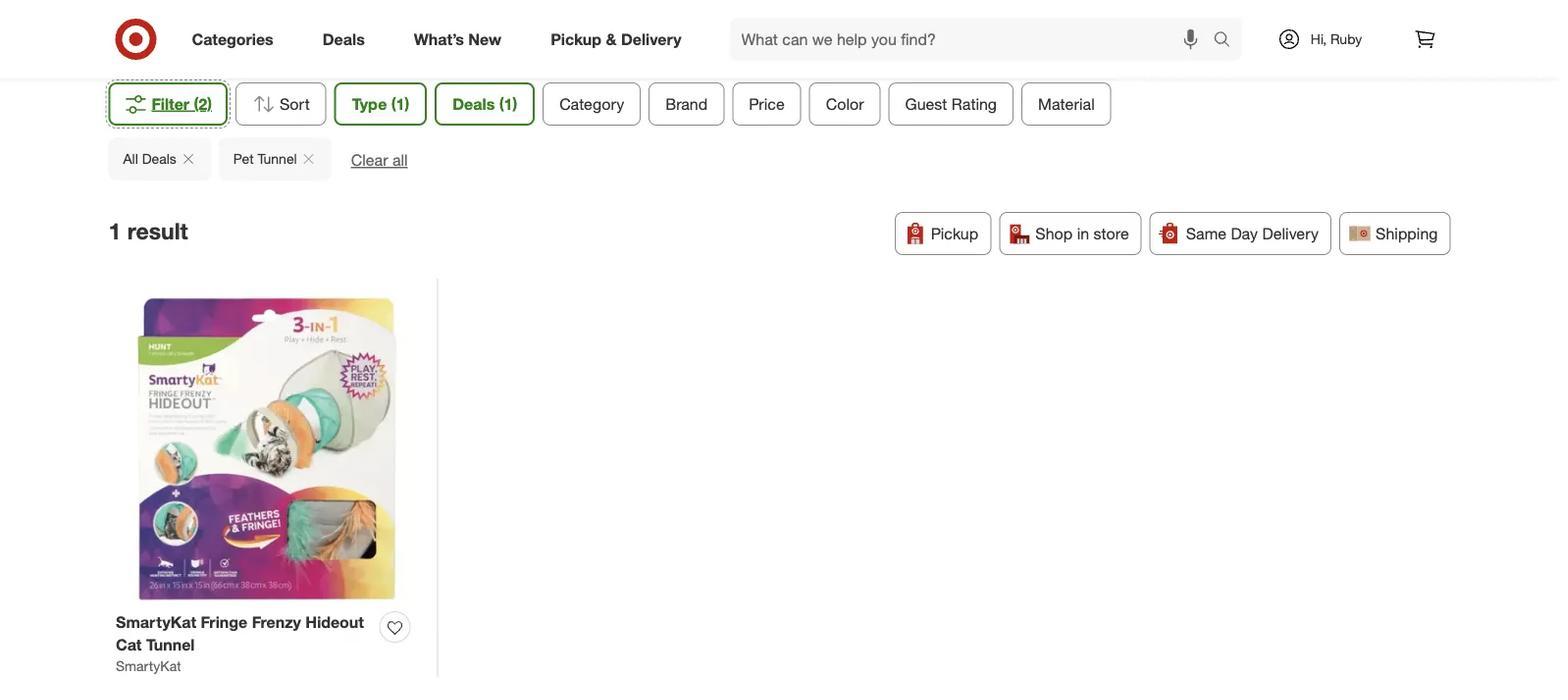 Task type: locate. For each thing, give the bounding box(es) containing it.
&
[[606, 30, 617, 49]]

smartykat fringe frenzy hideout cat tunnel
[[116, 613, 364, 655]]

1 horizontal spatial tunnel
[[258, 150, 297, 167]]

in
[[1077, 224, 1089, 243]]

smartykat inside smartykat fringe frenzy hideout cat tunnel
[[116, 613, 196, 632]]

store up 2
[[735, 5, 773, 24]]

cat
[[116, 635, 142, 655]]

deals up type
[[323, 30, 365, 49]]

0 vertical spatial pickup
[[551, 30, 602, 49]]

type (1)
[[352, 94, 409, 113]]

1 (1) from the left
[[391, 94, 409, 113]]

same
[[1186, 224, 1227, 243]]

1 item
[[764, 34, 808, 53]]

pickup inside the pickup "button"
[[931, 224, 979, 243]]

in-
[[714, 5, 735, 24]]

smartykat up cat
[[116, 613, 196, 632]]

0 horizontal spatial delivery
[[621, 30, 682, 49]]

0 vertical spatial tunnel
[[258, 150, 297, 167]]

0 horizontal spatial tunnel
[[146, 635, 195, 655]]

0 horizontal spatial store
[[735, 5, 773, 24]]

deals right all
[[142, 150, 176, 167]]

new
[[468, 30, 502, 49]]

delivery
[[621, 30, 682, 49], [1263, 224, 1319, 243]]

1 vertical spatial smartykat
[[116, 657, 181, 675]]

filter
[[152, 94, 189, 113]]

2 (1) from the left
[[499, 94, 517, 113]]

1 horizontal spatial 1
[[764, 34, 773, 53]]

2 smartykat from the top
[[116, 657, 181, 675]]

1 vertical spatial 1
[[108, 218, 121, 245]]

1 horizontal spatial pickup
[[931, 224, 979, 243]]

hideout
[[305, 613, 364, 632]]

category
[[560, 94, 624, 113]]

(1) for type (1)
[[391, 94, 409, 113]]

1 horizontal spatial delivery
[[1263, 224, 1319, 243]]

1 vertical spatial deals
[[453, 94, 495, 113]]

fringe
[[201, 613, 247, 632]]

1 left result
[[108, 218, 121, 245]]

pickup inside the "pickup & delivery" link
[[551, 30, 602, 49]]

1 horizontal spatial store
[[1094, 224, 1129, 243]]

store right in
[[1094, 224, 1129, 243]]

tunnel inside smartykat fringe frenzy hideout cat tunnel
[[146, 635, 195, 655]]

smartykat fringe frenzy hideout cat tunnel image
[[116, 298, 418, 600], [116, 298, 418, 600]]

expires dec 2
[[651, 34, 748, 53]]

0 vertical spatial delivery
[[621, 30, 682, 49]]

delivery right day
[[1263, 224, 1319, 243]]

smartykat down cat
[[116, 657, 181, 675]]

1 vertical spatial tunnel
[[146, 635, 195, 655]]

color
[[826, 94, 864, 113]]

2 vertical spatial deals
[[142, 150, 176, 167]]

offer
[[823, 34, 858, 53]]

offer details
[[823, 34, 909, 53]]

sort
[[280, 94, 310, 113]]

deals
[[323, 30, 365, 49], [453, 94, 495, 113], [142, 150, 176, 167]]

0 horizontal spatial 1
[[108, 218, 121, 245]]

1
[[764, 34, 773, 53], [108, 218, 121, 245]]

smartykat
[[116, 613, 196, 632], [116, 657, 181, 675]]

tunnel right pet
[[258, 150, 297, 167]]

hi, ruby
[[1311, 30, 1362, 48]]

(1) down new
[[499, 94, 517, 113]]

guest rating
[[905, 94, 997, 113]]

1 vertical spatial delivery
[[1263, 224, 1319, 243]]

details
[[863, 34, 909, 53]]

1 vertical spatial store
[[1094, 224, 1129, 243]]

1 horizontal spatial (1)
[[499, 94, 517, 113]]

clear all
[[351, 151, 408, 170]]

1 left item
[[764, 34, 773, 53]]

material button
[[1022, 83, 1112, 126]]

0 vertical spatial deals
[[323, 30, 365, 49]]

delivery for same day delivery
[[1263, 224, 1319, 243]]

deals for deals
[[323, 30, 365, 49]]

tunnel
[[258, 150, 297, 167], [146, 635, 195, 655]]

day
[[1231, 224, 1258, 243]]

1 smartykat from the top
[[116, 613, 196, 632]]

guest rating button
[[889, 83, 1014, 126]]

(1)
[[391, 94, 409, 113], [499, 94, 517, 113]]

item
[[777, 34, 808, 53]]

0 horizontal spatial deals
[[142, 150, 176, 167]]

shop in store button
[[999, 212, 1142, 255]]

material
[[1038, 94, 1095, 113]]

guest
[[905, 94, 947, 113]]

expires
[[651, 34, 703, 53]]

smartykat for smartykat fringe frenzy hideout cat tunnel
[[116, 613, 196, 632]]

0 vertical spatial store
[[735, 5, 773, 24]]

0 vertical spatial smartykat
[[116, 613, 196, 632]]

2 horizontal spatial deals
[[453, 94, 495, 113]]

pickup
[[551, 30, 602, 49], [931, 224, 979, 243]]

filter (2)
[[152, 94, 212, 113]]

0 horizontal spatial pickup
[[551, 30, 602, 49]]

tunnel up smartykat link
[[146, 635, 195, 655]]

delivery inside same day delivery "button"
[[1263, 224, 1319, 243]]

store
[[735, 5, 773, 24], [1094, 224, 1129, 243]]

all
[[123, 150, 138, 167]]

1 horizontal spatial deals
[[323, 30, 365, 49]]

delivery right '&'
[[621, 30, 682, 49]]

all deals button
[[108, 137, 211, 181]]

0 horizontal spatial (1)
[[391, 94, 409, 113]]

deals down what's new link
[[453, 94, 495, 113]]

delivery inside the "pickup & delivery" link
[[621, 30, 682, 49]]

filter (2) button
[[108, 83, 228, 126]]

brand button
[[649, 83, 724, 126]]

pickup & delivery link
[[534, 18, 706, 61]]

1 vertical spatial pickup
[[931, 224, 979, 243]]

(1) right type
[[391, 94, 409, 113]]

0 vertical spatial 1
[[764, 34, 773, 53]]

or
[[777, 5, 793, 24]]



Task type: describe. For each thing, give the bounding box(es) containing it.
pickup button
[[895, 212, 991, 255]]

store inside "button"
[[1094, 224, 1129, 243]]

shop in store
[[1036, 224, 1129, 243]]

clear all button
[[351, 149, 408, 172]]

all
[[392, 151, 408, 170]]

smartykat link
[[116, 656, 181, 676]]

result
[[127, 218, 188, 245]]

deals link
[[306, 18, 389, 61]]

ruby
[[1331, 30, 1362, 48]]

deals inside button
[[142, 150, 176, 167]]

pickup & delivery
[[551, 30, 682, 49]]

same day delivery button
[[1150, 212, 1332, 255]]

What can we help you find? suggestions appear below search field
[[730, 18, 1218, 61]]

clear
[[351, 151, 388, 170]]

pet tunnel
[[233, 150, 297, 167]]

pet tunnel button
[[219, 137, 331, 181]]

deals for deals (1)
[[453, 94, 495, 113]]

categories
[[192, 30, 274, 49]]

all deals
[[123, 150, 176, 167]]

1 result
[[108, 218, 188, 245]]

search button
[[1205, 18, 1252, 65]]

price
[[749, 94, 785, 113]]

in-store or online
[[714, 5, 845, 24]]

category button
[[543, 83, 641, 126]]

1 for 1 item
[[764, 34, 773, 53]]

search
[[1205, 31, 1252, 51]]

deals (1)
[[453, 94, 517, 113]]

type
[[352, 94, 387, 113]]

dec
[[707, 34, 735, 53]]

rating
[[952, 94, 997, 113]]

same day delivery
[[1186, 224, 1319, 243]]

what's
[[414, 30, 464, 49]]

smartykat fringe frenzy hideout cat tunnel link
[[116, 611, 372, 656]]

sort button
[[236, 83, 327, 126]]

online
[[797, 5, 845, 24]]

pet
[[233, 150, 254, 167]]

frenzy
[[252, 613, 301, 632]]

(1) for deals (1)
[[499, 94, 517, 113]]

what's new
[[414, 30, 502, 49]]

shipping
[[1376, 224, 1438, 243]]

shop
[[1036, 224, 1073, 243]]

2
[[740, 34, 748, 53]]

what's new link
[[397, 18, 526, 61]]

delivery for pickup & delivery
[[621, 30, 682, 49]]

tunnel inside button
[[258, 150, 297, 167]]

hi,
[[1311, 30, 1327, 48]]

categories link
[[175, 18, 298, 61]]

1 for 1 result
[[108, 218, 121, 245]]

pickup for pickup
[[931, 224, 979, 243]]

pickup for pickup & delivery
[[551, 30, 602, 49]]

brand
[[666, 94, 708, 113]]

(2)
[[194, 94, 212, 113]]

price button
[[732, 83, 802, 126]]

shipping button
[[1340, 212, 1451, 255]]

color button
[[809, 83, 881, 126]]

offer details button
[[808, 33, 909, 55]]

smartykat for smartykat
[[116, 657, 181, 675]]



Task type: vqa. For each thing, say whether or not it's contained in the screenshot.
'search'
yes



